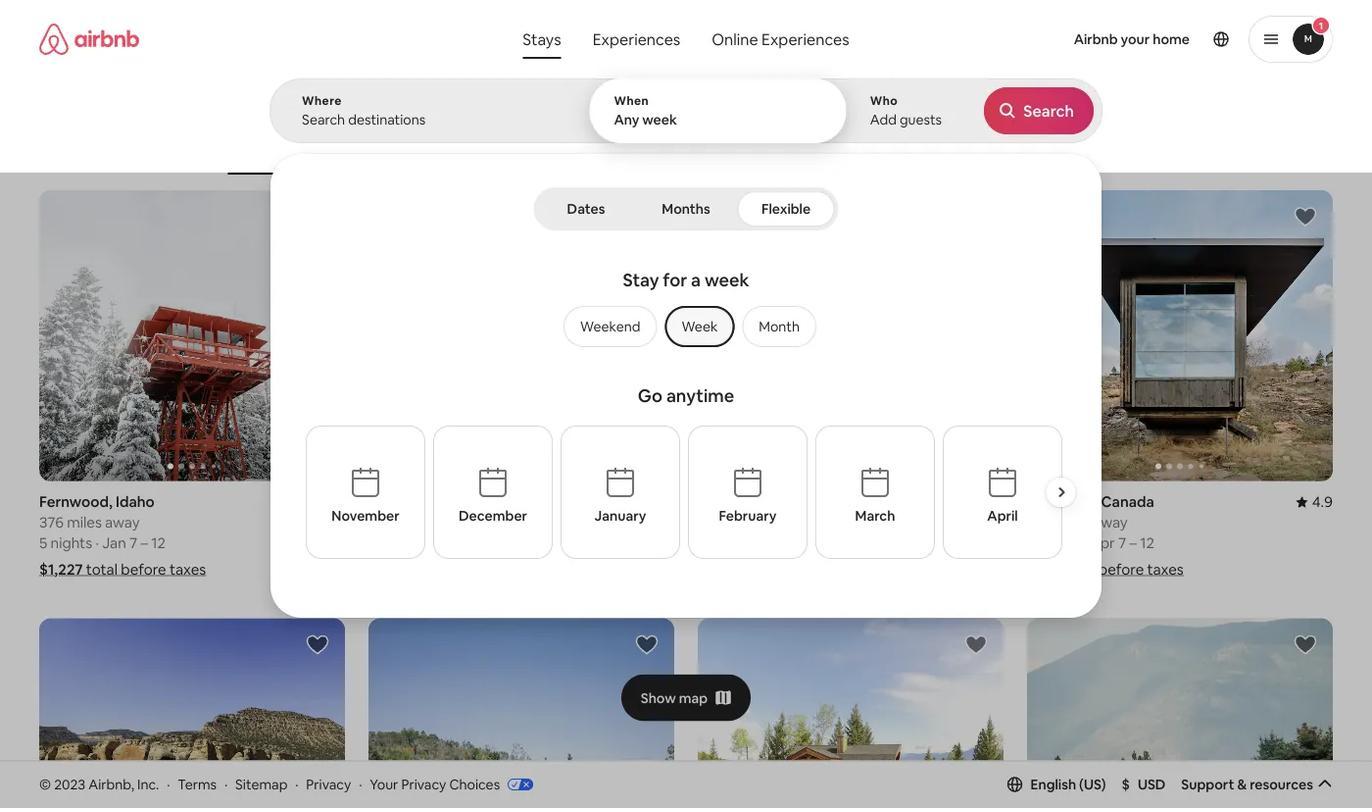 Task type: vqa. For each thing, say whether or not it's contained in the screenshot.
the Airbnb,
yes



Task type: locate. For each thing, give the bounding box(es) containing it.
total down jan
[[86, 560, 118, 579]]

group containing off-the-grid
[[39, 98, 997, 175]]

terms
[[178, 775, 217, 793]]

&
[[1238, 776, 1248, 793]]

experiences up when
[[593, 29, 681, 49]]

4.9 out of 5 average rating image
[[1297, 492, 1334, 511]]

1 vertical spatial 1
[[523, 533, 529, 553]]

a
[[691, 269, 701, 292]]

nov
[[432, 533, 458, 553], [761, 533, 788, 553]]

away inside penticton, canada 379 miles away
[[1094, 513, 1128, 532]]

12 right apr
[[1141, 533, 1155, 553]]

add to wishlist: penticton, canada image
[[1294, 205, 1318, 228]]

2 12 from the left
[[1141, 533, 1155, 553]]

privacy right the your
[[402, 775, 447, 793]]

idaho
[[116, 492, 155, 511]]

away up jan
[[105, 513, 140, 532]]

2 horizontal spatial 5
[[1028, 533, 1036, 553]]

· inside fernwood, idaho 376 miles away 5 nights · jan 7 – 12 $1,227 total before taxes
[[95, 533, 99, 553]]

nights inside fernwood, idaho 376 miles away 5 nights · jan 7 – 12 $1,227 total before taxes
[[51, 533, 92, 553]]

4 before from the left
[[1099, 560, 1145, 579]]

online experiences link
[[697, 20, 866, 59]]

privacy
[[306, 775, 351, 793], [402, 775, 447, 793]]

12
[[151, 533, 166, 553], [1141, 533, 1155, 553]]

$535 total before taxes
[[1028, 560, 1184, 579]]

0 horizontal spatial nov
[[432, 533, 458, 553]]

– right apr
[[1130, 533, 1138, 553]]

0 horizontal spatial experiences
[[593, 29, 681, 49]]

nov left 26
[[432, 533, 458, 553]]

5 down 611
[[369, 533, 377, 553]]

display total before taxes switch
[[1282, 125, 1317, 148]]

0 horizontal spatial 7
[[129, 533, 137, 553]]

omg!
[[684, 145, 715, 160]]

2 nights from the left
[[380, 533, 422, 553]]

–
[[141, 533, 148, 553], [482, 533, 489, 553], [803, 533, 810, 553], [1130, 533, 1138, 553]]

611
[[369, 513, 389, 532]]

1 12 from the left
[[151, 533, 166, 553]]

5
[[39, 533, 47, 553], [369, 533, 377, 553], [1028, 533, 1036, 553]]

0 horizontal spatial 12
[[151, 533, 166, 553]]

away down the city,
[[763, 513, 797, 532]]

miles inside nevada city, california 381 miles away nov 3 – 8 $912 total before taxes
[[724, 513, 759, 532]]

miles down fernwood,
[[67, 513, 102, 532]]

before inside nevada city, california 381 miles away nov 3 – 8 $912 total before taxes
[[768, 560, 814, 579]]

map
[[679, 689, 708, 707]]

2 away from the left
[[431, 513, 466, 532]]

· left jan
[[95, 533, 99, 553]]

1 privacy from the left
[[306, 775, 351, 793]]

5 down "379"
[[1028, 533, 1036, 553]]

12 right jan
[[151, 533, 166, 553]]

stay for a week group
[[368, 261, 1005, 377]]

1 horizontal spatial experiences
[[762, 29, 850, 49]]

experiences inside button
[[593, 29, 681, 49]]

apr
[[1091, 533, 1116, 553]]

cabins
[[508, 145, 546, 160]]

1 horizontal spatial nights
[[380, 533, 422, 553]]

2 5 from the left
[[369, 533, 377, 553]]

tab list
[[538, 187, 835, 230]]

5 down 376
[[39, 533, 47, 553]]

12 inside fernwood, idaho 376 miles away 5 nights · jan 7 – 12 $1,227 total before taxes
[[151, 533, 166, 553]]

1 horizontal spatial 12
[[1141, 533, 1155, 553]]

· left 26
[[425, 533, 428, 553]]

miles down penticton,
[[1056, 513, 1091, 532]]

tiny
[[873, 145, 896, 160]]

3 total from the left
[[734, 560, 765, 579]]

2 privacy from the left
[[402, 775, 447, 793]]

376
[[39, 513, 64, 532]]

1 inside dropdown button
[[1320, 19, 1324, 32]]

before
[[121, 560, 166, 579], [451, 560, 496, 579], [768, 560, 814, 579], [1099, 560, 1145, 579]]

1 nov from the left
[[432, 533, 458, 553]]

1 total from the left
[[86, 560, 118, 579]]

english (us)
[[1031, 776, 1107, 793]]

away
[[105, 513, 140, 532], [431, 513, 466, 532], [763, 513, 797, 532], [1094, 513, 1128, 532]]

nights down "379"
[[1039, 533, 1081, 553]]

nevada
[[698, 492, 751, 511]]

· left "privacy" link
[[295, 775, 299, 793]]

add to wishlist: livingston, montana image
[[635, 205, 659, 228]]

nights up $1,623
[[380, 533, 422, 553]]

week right a
[[705, 269, 750, 292]]

when
[[614, 93, 649, 108]]

3 before from the left
[[768, 560, 814, 579]]

$1,227
[[39, 560, 83, 579]]

1 taxes from the left
[[170, 560, 206, 579]]

0 horizontal spatial privacy
[[306, 775, 351, 793]]

1 – from the left
[[141, 533, 148, 553]]

1 horizontal spatial privacy
[[402, 775, 447, 793]]

3 – from the left
[[803, 533, 810, 553]]

$912
[[698, 560, 730, 579]]

1 horizontal spatial nov
[[761, 533, 788, 553]]

total
[[86, 560, 118, 579], [416, 560, 447, 579], [734, 560, 765, 579], [1064, 560, 1096, 579]]

city,
[[754, 492, 785, 511]]

nov left 3
[[761, 533, 788, 553]]

off-
[[228, 145, 250, 160]]

when any week
[[614, 93, 677, 128]]

away up 26
[[431, 513, 466, 532]]

total right $912
[[734, 560, 765, 579]]

livingston,
[[369, 492, 444, 511]]

group inside stay for a week 'group'
[[556, 306, 817, 347]]

0 vertical spatial week
[[643, 111, 677, 128]]

2 horizontal spatial nights
[[1039, 533, 1081, 553]]

week inside 'group'
[[705, 269, 750, 292]]

amazing
[[758, 145, 807, 160]]

0 vertical spatial 1
[[1320, 19, 1324, 32]]

airbnb,
[[88, 775, 134, 793]]

away up apr
[[1094, 513, 1128, 532]]

add to wishlist: columbia falls, montana image
[[1294, 633, 1318, 656]]

inc.
[[137, 775, 159, 793]]

miles
[[67, 513, 102, 532], [393, 513, 428, 532], [724, 513, 759, 532], [1056, 513, 1091, 532]]

your privacy choices link
[[370, 775, 534, 794]]

march
[[855, 507, 895, 525]]

1 horizontal spatial 1
[[1320, 19, 1324, 32]]

terms · sitemap · privacy ·
[[178, 775, 362, 793]]

2 7 from the left
[[1119, 533, 1127, 553]]

canada
[[1102, 492, 1155, 511]]

$535
[[1028, 560, 1061, 579]]

off-the-grid
[[228, 145, 296, 160]]

7 right apr
[[1119, 533, 1127, 553]]

english (us) button
[[1008, 776, 1107, 793]]

1 horizontal spatial week
[[705, 269, 750, 292]]

5 inside the "livingston, montana 611 miles away 5 nights · nov 26 – dec 1 $1,623 total before taxes"
[[369, 533, 377, 553]]

week right any
[[643, 111, 677, 128]]

miles down the nevada
[[724, 513, 759, 532]]

before down 26
[[451, 560, 496, 579]]

group
[[39, 98, 997, 175], [39, 190, 345, 481], [369, 190, 675, 481], [698, 190, 1004, 481], [1028, 190, 1334, 481], [556, 306, 817, 347], [39, 618, 345, 808], [369, 618, 675, 808], [698, 618, 1004, 808], [1028, 618, 1334, 808]]

· right inc.
[[167, 775, 170, 793]]

7 inside fernwood, idaho 376 miles away 5 nights · jan 7 – 12 $1,227 total before taxes
[[129, 533, 137, 553]]

go
[[638, 384, 663, 407]]

profile element
[[883, 0, 1334, 78]]

january
[[594, 507, 646, 525]]

5 nights
[[1028, 533, 1081, 553]]

stays
[[523, 29, 562, 49]]

1 nights from the left
[[51, 533, 92, 553]]

total down apr
[[1064, 560, 1096, 579]]

experiences
[[593, 29, 681, 49], [762, 29, 850, 49]]

2023
[[54, 775, 85, 793]]

before down jan
[[121, 560, 166, 579]]

2 total from the left
[[416, 560, 447, 579]]

0 horizontal spatial 1
[[523, 533, 529, 553]]

miles for 611
[[393, 513, 428, 532]]

nights up $1,227
[[51, 533, 92, 553]]

2 before from the left
[[451, 560, 496, 579]]

choices
[[450, 775, 500, 793]]

miles inside fernwood, idaho 376 miles away 5 nights · jan 7 – 12 $1,227 total before taxes
[[67, 513, 102, 532]]

nights for 611
[[380, 533, 422, 553]]

3 away from the left
[[763, 513, 797, 532]]

– right jan
[[141, 533, 148, 553]]

2 taxes from the left
[[499, 560, 536, 579]]

away inside the "livingston, montana 611 miles away 5 nights · nov 26 – dec 1 $1,623 total before taxes"
[[431, 513, 466, 532]]

1 horizontal spatial 7
[[1119, 533, 1127, 553]]

nights inside the "livingston, montana 611 miles away 5 nights · nov 26 – dec 1 $1,623 total before taxes"
[[380, 533, 422, 553]]

0 horizontal spatial week
[[643, 111, 677, 128]]

2 miles from the left
[[393, 513, 428, 532]]

before down apr 7 – 12
[[1099, 560, 1145, 579]]

3 miles from the left
[[724, 513, 759, 532]]

april
[[987, 507, 1018, 525]]

3
[[791, 533, 799, 553]]

total inside fernwood, idaho 376 miles away 5 nights · jan 7 – 12 $1,227 total before taxes
[[86, 560, 118, 579]]

1 7 from the left
[[129, 533, 137, 553]]

7 right jan
[[129, 533, 137, 553]]

1 vertical spatial week
[[705, 269, 750, 292]]

online
[[712, 29, 759, 49]]

total right $1,623
[[416, 560, 447, 579]]

away inside fernwood, idaho 376 miles away 5 nights · jan 7 – 12 $1,227 total before taxes
[[105, 513, 140, 532]]

tiny homes
[[873, 145, 936, 160]]

flexible button
[[738, 191, 835, 227]]

4 away from the left
[[1094, 513, 1128, 532]]

group containing weekend
[[556, 306, 817, 347]]

– right 26
[[482, 533, 489, 553]]

0 horizontal spatial 5
[[39, 533, 47, 553]]

february
[[719, 507, 777, 525]]

dates
[[567, 200, 605, 218]]

taxes inside nevada city, california 381 miles away nov 3 – 8 $912 total before taxes
[[817, 560, 854, 579]]

2 – from the left
[[482, 533, 489, 553]]

week
[[682, 318, 718, 335]]

livingston, montana 611 miles away 5 nights · nov 26 – dec 1 $1,623 total before taxes
[[369, 492, 536, 579]]

before inside fernwood, idaho 376 miles away 5 nights · jan 7 – 12 $1,227 total before taxes
[[121, 560, 166, 579]]

your
[[1122, 30, 1151, 48]]

1 horizontal spatial 5
[[369, 533, 377, 553]]

privacy left the your
[[306, 775, 351, 793]]

379
[[1028, 513, 1052, 532]]

1 before from the left
[[121, 560, 166, 579]]

1 away from the left
[[105, 513, 140, 532]]

week
[[643, 111, 677, 128], [705, 269, 750, 292]]

before inside the "livingston, montana 611 miles away 5 nights · nov 26 – dec 1 $1,623 total before taxes"
[[451, 560, 496, 579]]

– right 3
[[803, 533, 810, 553]]

None search field
[[270, 0, 1103, 618]]

november
[[331, 507, 399, 525]]

miles inside penticton, canada 379 miles away
[[1056, 513, 1091, 532]]

miles inside the "livingston, montana 611 miles away 5 nights · nov 26 – dec 1 $1,623 total before taxes"
[[393, 513, 428, 532]]

before down 3
[[768, 560, 814, 579]]

1 5 from the left
[[39, 533, 47, 553]]

·
[[95, 533, 99, 553], [425, 533, 428, 553], [167, 775, 170, 793], [225, 775, 228, 793], [295, 775, 299, 793], [359, 775, 362, 793]]

1 experiences from the left
[[593, 29, 681, 49]]

1 miles from the left
[[67, 513, 102, 532]]

5 inside fernwood, idaho 376 miles away 5 nights · jan 7 – 12 $1,227 total before taxes
[[39, 533, 47, 553]]

home
[[1153, 30, 1191, 48]]

0 horizontal spatial nights
[[51, 533, 92, 553]]

where
[[302, 93, 342, 108]]

miles down livingston,
[[393, 513, 428, 532]]

3 taxes from the left
[[817, 560, 854, 579]]

the-
[[250, 145, 273, 160]]

experiences right online
[[762, 29, 850, 49]]

2 nov from the left
[[761, 533, 788, 553]]

– inside fernwood, idaho 376 miles away 5 nights · jan 7 – 12 $1,227 total before taxes
[[141, 533, 148, 553]]

stays button
[[507, 20, 577, 59]]

sitemap link
[[235, 775, 288, 793]]

away for fernwood,
[[105, 513, 140, 532]]

4 miles from the left
[[1056, 513, 1091, 532]]

taxes inside fernwood, idaho 376 miles away 5 nights · jan 7 – 12 $1,227 total before taxes
[[170, 560, 206, 579]]

anytime
[[667, 384, 735, 407]]

tab list containing dates
[[538, 187, 835, 230]]

january button
[[560, 426, 680, 559]]

4.89 out of 5 average rating image
[[629, 492, 675, 511]]

miles for 379
[[1056, 513, 1091, 532]]

· inside the "livingston, montana 611 miles away 5 nights · nov 26 – dec 1 $1,623 total before taxes"
[[425, 533, 428, 553]]

nevada city, california 381 miles away nov 3 – 8 $912 total before taxes
[[698, 492, 855, 579]]



Task type: describe. For each thing, give the bounding box(es) containing it.
tab list inside stays tab panel
[[538, 187, 835, 230]]

4.9
[[1313, 492, 1334, 511]]

airbnb your home link
[[1063, 19, 1202, 60]]

5 for 611 miles away
[[369, 533, 377, 553]]

4.88 out of 5 average rating image
[[300, 492, 345, 511]]

show map button
[[622, 674, 751, 721]]

months button
[[639, 191, 734, 227]]

· left the your
[[359, 775, 362, 793]]

california
[[788, 492, 855, 511]]

5 for 376 miles away
[[39, 533, 47, 553]]

381
[[698, 513, 721, 532]]

add to wishlist: invermere, canada image
[[965, 633, 989, 656]]

support & resources button
[[1182, 776, 1334, 793]]

4 total from the left
[[1064, 560, 1096, 579]]

4.88
[[316, 492, 345, 511]]

what can we help you find? tab list
[[507, 20, 697, 59]]

show map
[[641, 689, 708, 707]]

dec
[[492, 533, 520, 553]]

montana
[[447, 492, 508, 511]]

jan
[[102, 533, 126, 553]]

go anytime
[[638, 384, 735, 407]]

apr 7 – 12
[[1091, 533, 1155, 553]]

november button
[[305, 426, 425, 559]]

$1,623
[[369, 560, 413, 579]]

flexible
[[762, 200, 811, 218]]

©
[[39, 775, 51, 793]]

go anytime group
[[305, 377, 1085, 592]]

who add guests
[[871, 93, 943, 128]]

support & resources
[[1182, 776, 1314, 793]]

show
[[641, 689, 676, 707]]

1 inside the "livingston, montana 611 miles away 5 nights · nov 26 – dec 1 $1,623 total before taxes"
[[523, 533, 529, 553]]

english
[[1031, 776, 1077, 793]]

3 5 from the left
[[1028, 533, 1036, 553]]

penticton, canada 379 miles away
[[1028, 492, 1155, 532]]

add
[[871, 111, 897, 128]]

online experiences
[[712, 29, 850, 49]]

4 taxes from the left
[[1148, 560, 1184, 579]]

total inside nevada city, california 381 miles away nov 3 – 8 $912 total before taxes
[[734, 560, 765, 579]]

3 nights from the left
[[1039, 533, 1081, 553]]

stay
[[623, 269, 660, 292]]

month
[[759, 318, 800, 335]]

mansions
[[587, 145, 639, 160]]

february button
[[688, 426, 808, 559]]

nov inside the "livingston, montana 611 miles away 5 nights · nov 26 – dec 1 $1,623 total before taxes"
[[432, 533, 458, 553]]

support
[[1182, 776, 1235, 793]]

Where field
[[302, 111, 558, 128]]

2 experiences from the left
[[762, 29, 850, 49]]

usd
[[1138, 776, 1166, 793]]

weekend
[[581, 318, 641, 335]]

away inside nevada city, california 381 miles away nov 3 – 8 $912 total before taxes
[[763, 513, 797, 532]]

dates button
[[538, 191, 635, 227]]

privacy inside 'link'
[[402, 775, 447, 793]]

away for livingston,
[[431, 513, 466, 532]]

sitemap
[[235, 775, 288, 793]]

months
[[662, 200, 711, 218]]

nov inside nevada city, california 381 miles away nov 3 – 8 $912 total before taxes
[[761, 533, 788, 553]]

airbnb
[[1074, 30, 1119, 48]]

december button
[[433, 426, 553, 559]]

penticton,
[[1028, 492, 1099, 511]]

amazing views
[[758, 145, 841, 160]]

guests
[[900, 111, 943, 128]]

none search field containing stay for a week
[[270, 0, 1103, 618]]

8
[[813, 533, 822, 553]]

resources
[[1251, 776, 1314, 793]]

april button
[[943, 426, 1063, 559]]

4 – from the left
[[1130, 533, 1138, 553]]

4.89
[[645, 492, 675, 511]]

1 button
[[1249, 16, 1334, 63]]

add to wishlist: escalante, utah image
[[306, 633, 330, 656]]

(us)
[[1080, 776, 1107, 793]]

add to wishlist: santa rosa, california image
[[635, 633, 659, 656]]

fernwood, idaho 376 miles away 5 nights · jan 7 – 12 $1,227 total before taxes
[[39, 492, 206, 579]]

– inside nevada city, california 381 miles away nov 3 – 8 $912 total before taxes
[[803, 533, 810, 553]]

experiences button
[[577, 20, 697, 59]]

for
[[663, 269, 688, 292]]

stay for a week
[[623, 269, 750, 292]]

any
[[614, 111, 640, 128]]

miles for 376
[[67, 513, 102, 532]]

march button
[[815, 426, 935, 559]]

rooms
[[422, 145, 460, 160]]

nights for 376
[[51, 533, 92, 553]]

homes
[[898, 145, 936, 160]]

– inside the "livingston, montana 611 miles away 5 nights · nov 26 – dec 1 $1,623 total before taxes"
[[482, 533, 489, 553]]

total inside the "livingston, montana 611 miles away 5 nights · nov 26 – dec 1 $1,623 total before taxes"
[[416, 560, 447, 579]]

26
[[462, 533, 478, 553]]

$
[[1122, 776, 1131, 793]]

4.91 out of 5 average rating image
[[959, 492, 1004, 511]]

stays tab panel
[[270, 78, 1103, 618]]

airbnb your home
[[1074, 30, 1191, 48]]

taxes inside the "livingston, montana 611 miles away 5 nights · nov 26 – dec 1 $1,623 total before taxes"
[[499, 560, 536, 579]]

who
[[871, 93, 899, 108]]

away for penticton,
[[1094, 513, 1128, 532]]

views
[[810, 145, 841, 160]]

· right "terms"
[[225, 775, 228, 793]]

week inside when any week
[[643, 111, 677, 128]]

grid
[[273, 145, 296, 160]]



